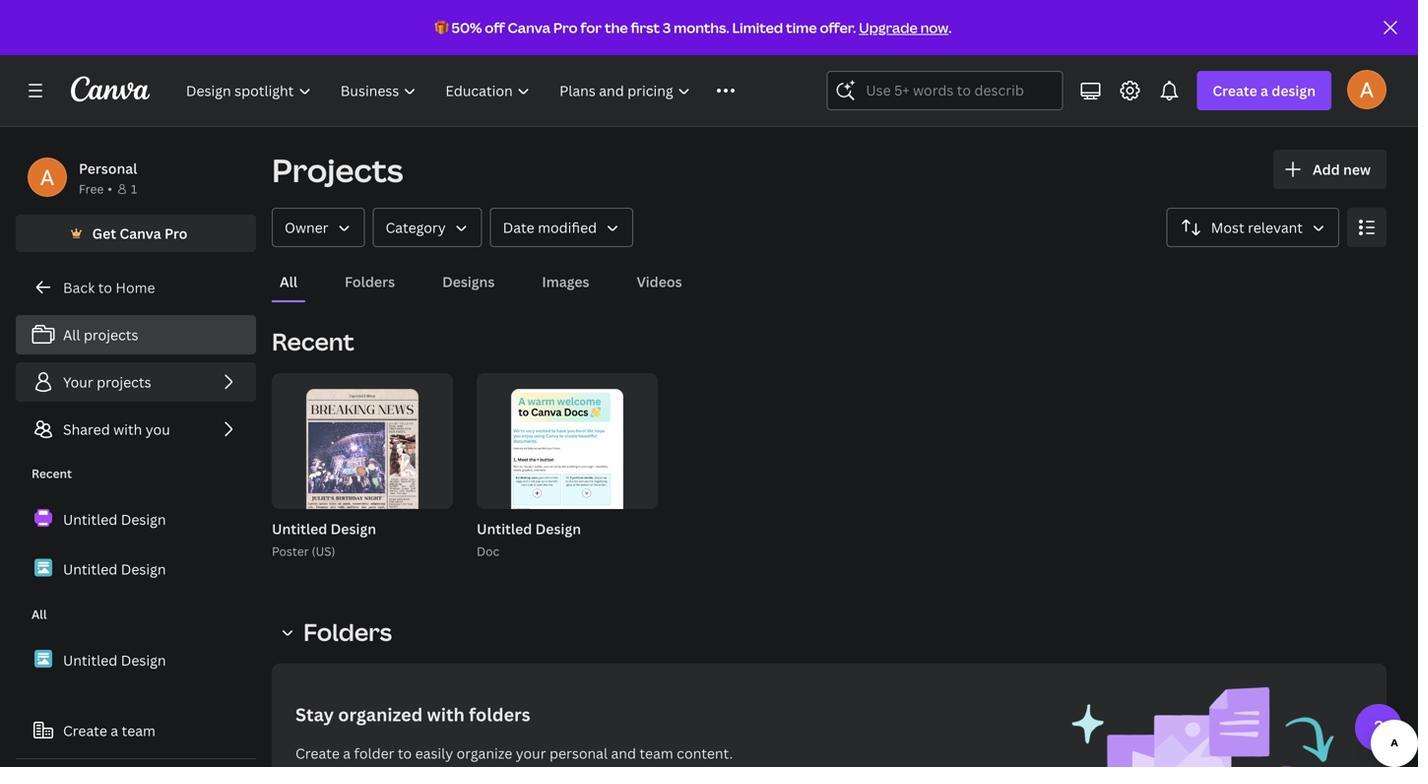 Task type: vqa. For each thing, say whether or not it's contained in the screenshot.
team to the right
yes



Task type: describe. For each thing, give the bounding box(es) containing it.
modified
[[538, 218, 597, 237]]

get
[[92, 224, 116, 243]]

personal
[[79, 159, 137, 178]]

create a team
[[63, 722, 156, 740]]

get canva pro
[[92, 224, 188, 243]]

untitled design for list containing untitled design
[[63, 510, 166, 529]]

team inside button
[[122, 722, 156, 740]]

untitled design link for list containing untitled design
[[16, 498, 256, 540]]

0 horizontal spatial recent
[[32, 465, 72, 482]]

projects for your projects
[[97, 373, 151, 392]]

doc
[[477, 543, 500, 560]]

organize
[[457, 744, 513, 763]]

folders
[[469, 703, 531, 727]]

time
[[786, 18, 817, 37]]

Search search field
[[866, 72, 1024, 109]]

design inside untitled design poster (us)
[[331, 520, 376, 538]]

🎁
[[435, 18, 449, 37]]

shared with you link
[[16, 410, 256, 449]]

create for create a design
[[1213, 81, 1258, 100]]

now
[[921, 18, 949, 37]]

🎁 50% off canva pro for the first 3 months. limited time offer. upgrade now .
[[435, 18, 952, 37]]

owner
[[285, 218, 329, 237]]

upgrade
[[859, 18, 918, 37]]

easily
[[415, 744, 453, 763]]

images
[[542, 272, 590, 291]]

apple lee image
[[1348, 70, 1387, 109]]

1 horizontal spatial recent
[[272, 326, 354, 358]]

and
[[611, 744, 636, 763]]

create a folder to easily organize your personal and team content.
[[296, 744, 733, 763]]

offer.
[[820, 18, 856, 37]]

shared with you
[[63, 420, 170, 439]]

add
[[1313, 160, 1340, 179]]

a for folder
[[343, 744, 351, 763]]

1 horizontal spatial pro
[[554, 18, 578, 37]]

designs
[[442, 272, 495, 291]]

untitled design list
[[16, 639, 256, 731]]

untitled design doc
[[477, 520, 581, 560]]

all button
[[272, 263, 305, 300]]

Category button
[[373, 208, 482, 247]]

create for create a team
[[63, 722, 107, 740]]

images button
[[534, 263, 597, 300]]

untitled design for untitled design list
[[63, 651, 166, 670]]

upgrade now button
[[859, 18, 949, 37]]

relevant
[[1248, 218, 1303, 237]]

stay organized with folders
[[296, 703, 531, 727]]

projects
[[272, 149, 403, 192]]

2 untitled design from the top
[[63, 560, 166, 579]]

folders button
[[272, 613, 404, 652]]

create a design button
[[1197, 71, 1332, 110]]

stay
[[296, 703, 334, 727]]

add new
[[1313, 160, 1371, 179]]

the
[[605, 18, 628, 37]]

create for create a folder to easily organize your personal and team content.
[[296, 744, 340, 763]]

all projects
[[63, 326, 138, 344]]

your projects
[[63, 373, 151, 392]]

untitled design link for untitled design list
[[16, 639, 256, 681]]

2 vertical spatial all
[[32, 606, 47, 623]]

projects for all projects
[[84, 326, 138, 344]]

•
[[108, 181, 112, 197]]

first
[[631, 18, 660, 37]]

1
[[131, 181, 137, 197]]

0 horizontal spatial with
[[113, 420, 142, 439]]

Sort by button
[[1167, 208, 1340, 247]]

pro inside button
[[164, 224, 188, 243]]

Date modified button
[[490, 208, 634, 247]]

your projects link
[[16, 363, 256, 402]]



Task type: locate. For each thing, give the bounding box(es) containing it.
0 vertical spatial recent
[[272, 326, 354, 358]]

videos button
[[629, 263, 690, 300]]

0 horizontal spatial to
[[98, 278, 112, 297]]

0 horizontal spatial untitled design button
[[272, 517, 376, 542]]

0 horizontal spatial pro
[[164, 224, 188, 243]]

folders
[[345, 272, 395, 291], [303, 616, 392, 648]]

you
[[146, 420, 170, 439]]

1 vertical spatial team
[[640, 744, 674, 763]]

projects right your
[[97, 373, 151, 392]]

folders down (us)
[[303, 616, 392, 648]]

new
[[1344, 160, 1371, 179]]

to left the easily
[[398, 744, 412, 763]]

design
[[1272, 81, 1316, 100]]

1 vertical spatial pro
[[164, 224, 188, 243]]

untitled design link
[[16, 498, 256, 540], [16, 548, 256, 590], [16, 639, 256, 681]]

list
[[16, 315, 256, 449], [16, 498, 256, 590]]

most relevant
[[1211, 218, 1303, 237]]

create inside dropdown button
[[1213, 81, 1258, 100]]

all inside list
[[63, 326, 80, 344]]

create
[[1213, 81, 1258, 100], [63, 722, 107, 740], [296, 744, 340, 763]]

1 horizontal spatial untitled design button
[[477, 517, 581, 542]]

2 horizontal spatial all
[[280, 272, 298, 291]]

design inside untitled design doc
[[536, 520, 581, 538]]

0 vertical spatial pro
[[554, 18, 578, 37]]

3 untitled design link from the top
[[16, 639, 256, 681]]

1 vertical spatial untitled design
[[63, 560, 166, 579]]

recent down all button
[[272, 326, 354, 358]]

1 vertical spatial folders
[[303, 616, 392, 648]]

all for all button
[[280, 272, 298, 291]]

folders inside folders dropdown button
[[303, 616, 392, 648]]

0 horizontal spatial a
[[111, 722, 118, 740]]

1 vertical spatial list
[[16, 498, 256, 590]]

canva right get
[[120, 224, 161, 243]]

most
[[1211, 218, 1245, 237]]

untitled design button for untitled design poster (us)
[[272, 517, 376, 542]]

Owner button
[[272, 208, 365, 247]]

2 horizontal spatial create
[[1213, 81, 1258, 100]]

2 vertical spatial untitled design
[[63, 651, 166, 670]]

a for design
[[1261, 81, 1269, 100]]

untitled design button up doc
[[477, 517, 581, 542]]

0 vertical spatial with
[[113, 420, 142, 439]]

back to home
[[63, 278, 155, 297]]

off
[[485, 18, 505, 37]]

None search field
[[827, 71, 1063, 110]]

canva right off
[[508, 18, 551, 37]]

a inside "create a design" dropdown button
[[1261, 81, 1269, 100]]

1 horizontal spatial canva
[[508, 18, 551, 37]]

back
[[63, 278, 95, 297]]

content.
[[677, 744, 733, 763]]

0 horizontal spatial team
[[122, 722, 156, 740]]

date
[[503, 218, 535, 237]]

folders button
[[337, 263, 403, 300]]

all for all projects
[[63, 326, 80, 344]]

projects
[[84, 326, 138, 344], [97, 373, 151, 392]]

0 vertical spatial list
[[16, 315, 256, 449]]

a inside create a team button
[[111, 722, 118, 740]]

0 horizontal spatial create
[[63, 722, 107, 740]]

2 vertical spatial untitled design link
[[16, 639, 256, 681]]

1 untitled design from the top
[[63, 510, 166, 529]]

folders down category
[[345, 272, 395, 291]]

create a design
[[1213, 81, 1316, 100]]

with left you
[[113, 420, 142, 439]]

team
[[122, 722, 156, 740], [640, 744, 674, 763]]

top level navigation element
[[173, 71, 780, 110], [173, 71, 780, 110]]

0 vertical spatial a
[[1261, 81, 1269, 100]]

1 vertical spatial all
[[63, 326, 80, 344]]

untitled design button
[[272, 517, 376, 542], [477, 517, 581, 542]]

1 horizontal spatial all
[[63, 326, 80, 344]]

list containing untitled design
[[16, 498, 256, 590]]

design
[[121, 510, 166, 529], [331, 520, 376, 538], [536, 520, 581, 538], [121, 560, 166, 579], [121, 651, 166, 670]]

1 vertical spatial create
[[63, 722, 107, 740]]

0 vertical spatial projects
[[84, 326, 138, 344]]

create inside button
[[63, 722, 107, 740]]

1 vertical spatial a
[[111, 722, 118, 740]]

untitled inside list
[[63, 651, 118, 670]]

design inside list
[[121, 651, 166, 670]]

50%
[[452, 18, 482, 37]]

all
[[280, 272, 298, 291], [63, 326, 80, 344], [32, 606, 47, 623]]

back to home link
[[16, 268, 256, 307]]

0 vertical spatial create
[[1213, 81, 1258, 100]]

free •
[[79, 181, 112, 197]]

2 vertical spatial create
[[296, 744, 340, 763]]

2 list from the top
[[16, 498, 256, 590]]

home
[[116, 278, 155, 297]]

0 vertical spatial team
[[122, 722, 156, 740]]

0 vertical spatial all
[[280, 272, 298, 291]]

for
[[581, 18, 602, 37]]

1 vertical spatial to
[[398, 744, 412, 763]]

add new button
[[1274, 150, 1387, 189]]

2 vertical spatial a
[[343, 744, 351, 763]]

recent
[[272, 326, 354, 358], [32, 465, 72, 482]]

0 vertical spatial canva
[[508, 18, 551, 37]]

0 vertical spatial to
[[98, 278, 112, 297]]

limited
[[732, 18, 783, 37]]

pro up back to home link
[[164, 224, 188, 243]]

0 horizontal spatial canva
[[120, 224, 161, 243]]

0 vertical spatial folders
[[345, 272, 395, 291]]

untitled design poster (us)
[[272, 520, 376, 560]]

untitled design
[[63, 510, 166, 529], [63, 560, 166, 579], [63, 651, 166, 670]]

get canva pro button
[[16, 215, 256, 252]]

untitled inside untitled design poster (us)
[[272, 520, 327, 538]]

your
[[516, 744, 546, 763]]

a
[[1261, 81, 1269, 100], [111, 722, 118, 740], [343, 744, 351, 763]]

category
[[386, 218, 446, 237]]

projects down back to home
[[84, 326, 138, 344]]

list containing all projects
[[16, 315, 256, 449]]

2 untitled design link from the top
[[16, 548, 256, 590]]

(us)
[[312, 543, 335, 560]]

recent down shared
[[32, 465, 72, 482]]

your
[[63, 373, 93, 392]]

pro
[[554, 18, 578, 37], [164, 224, 188, 243]]

with
[[113, 420, 142, 439], [427, 703, 465, 727]]

2 untitled design button from the left
[[477, 517, 581, 542]]

1 vertical spatial untitled design link
[[16, 548, 256, 590]]

1 untitled design link from the top
[[16, 498, 256, 540]]

folder
[[354, 744, 394, 763]]

1 horizontal spatial create
[[296, 744, 340, 763]]

1 horizontal spatial to
[[398, 744, 412, 763]]

1 horizontal spatial with
[[427, 703, 465, 727]]

0 horizontal spatial all
[[32, 606, 47, 623]]

shared
[[63, 420, 110, 439]]

date modified
[[503, 218, 597, 237]]

all projects link
[[16, 315, 256, 355]]

1 vertical spatial canva
[[120, 224, 161, 243]]

all inside button
[[280, 272, 298, 291]]

3
[[663, 18, 671, 37]]

1 vertical spatial recent
[[32, 465, 72, 482]]

1 horizontal spatial team
[[640, 744, 674, 763]]

canva
[[508, 18, 551, 37], [120, 224, 161, 243]]

1 vertical spatial with
[[427, 703, 465, 727]]

pro left for
[[554, 18, 578, 37]]

untitled inside untitled design doc
[[477, 520, 532, 538]]

1 horizontal spatial a
[[343, 744, 351, 763]]

videos
[[637, 272, 682, 291]]

0 vertical spatial untitled design
[[63, 510, 166, 529]]

designs button
[[434, 263, 503, 300]]

2 horizontal spatial a
[[1261, 81, 1269, 100]]

0 vertical spatial untitled design link
[[16, 498, 256, 540]]

1 list from the top
[[16, 315, 256, 449]]

poster
[[272, 543, 309, 560]]

canva inside button
[[120, 224, 161, 243]]

1 untitled design button from the left
[[272, 517, 376, 542]]

untitled design button for untitled design doc
[[477, 517, 581, 542]]

personal
[[550, 744, 608, 763]]

free
[[79, 181, 104, 197]]

a for team
[[111, 722, 118, 740]]

to
[[98, 278, 112, 297], [398, 744, 412, 763]]

to right 'back'
[[98, 278, 112, 297]]

1 vertical spatial projects
[[97, 373, 151, 392]]

organized
[[338, 703, 423, 727]]

months.
[[674, 18, 730, 37]]

create a team button
[[16, 711, 256, 751]]

untitled
[[63, 510, 118, 529], [272, 520, 327, 538], [477, 520, 532, 538], [63, 560, 118, 579], [63, 651, 118, 670]]

untitled design button up (us)
[[272, 517, 376, 542]]

3 untitled design from the top
[[63, 651, 166, 670]]

folders inside folders button
[[345, 272, 395, 291]]

.
[[949, 18, 952, 37]]

with up the easily
[[427, 703, 465, 727]]



